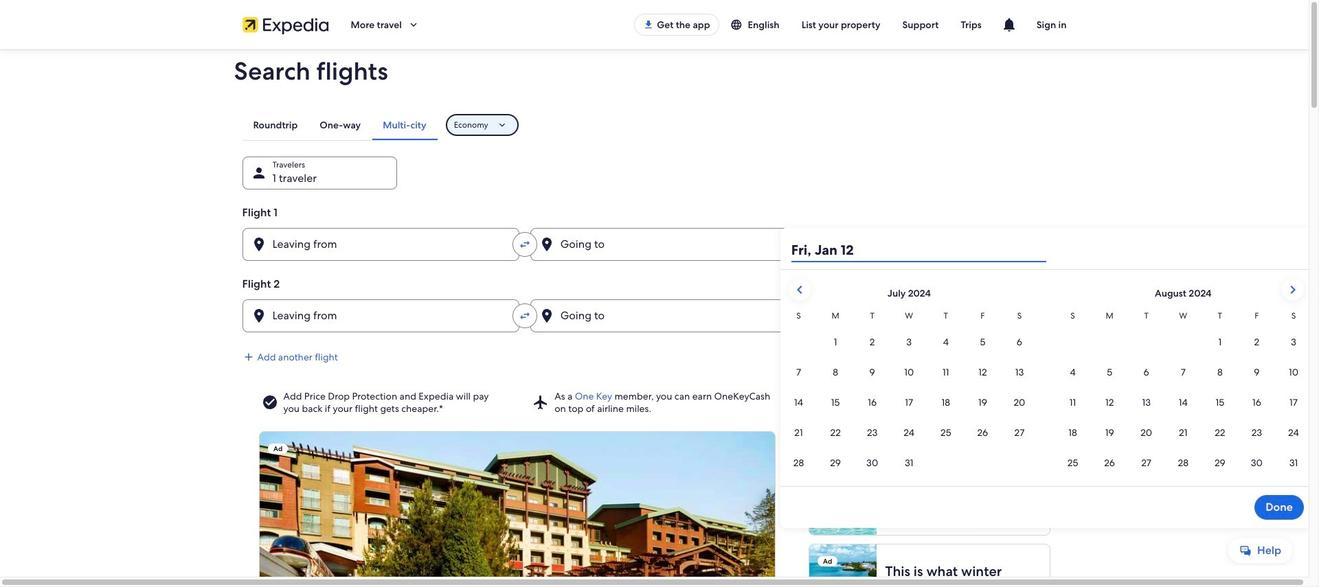 Task type: describe. For each thing, give the bounding box(es) containing it.
download the app button image
[[644, 19, 655, 30]]

swap origin and destination values image
[[519, 310, 531, 322]]

small image
[[730, 19, 748, 31]]

medium image
[[242, 351, 255, 364]]

next month image
[[1285, 282, 1302, 298]]

expedia logo image
[[242, 15, 329, 34]]



Task type: locate. For each thing, give the bounding box(es) containing it.
tab list
[[242, 110, 438, 140]]

swap origin and destination values image
[[519, 239, 531, 251]]

main content
[[0, 49, 1313, 588]]

more travel image
[[407, 19, 420, 31]]

communication center icon image
[[1001, 16, 1018, 33]]

previous month image
[[792, 282, 808, 298]]



Task type: vqa. For each thing, say whether or not it's contained in the screenshot.
main content
yes



